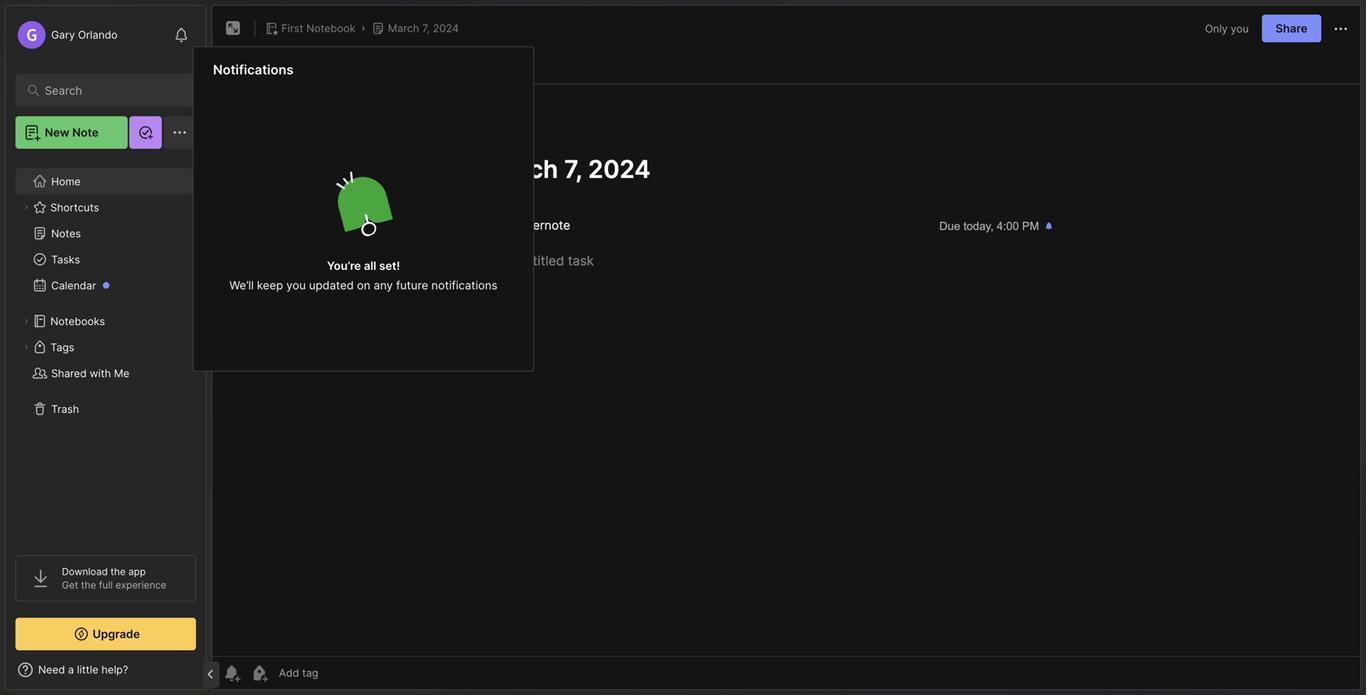Task type: vqa. For each thing, say whether or not it's contained in the screenshot.
"Need a little help?" 'field'
yes



Task type: locate. For each thing, give the bounding box(es) containing it.
on
[[289, 61, 303, 74], [357, 278, 370, 292]]

first
[[281, 22, 303, 35]]

app
[[128, 566, 146, 578]]

7, right mar
[[330, 61, 338, 74]]

1 horizontal spatial on
[[357, 278, 370, 292]]

any
[[374, 278, 393, 292]]

0 vertical spatial on
[[289, 61, 303, 74]]

on left mar
[[289, 61, 303, 74]]

you
[[1231, 22, 1249, 35], [286, 278, 306, 292]]

the up full
[[111, 566, 126, 578]]

1 vertical spatial you
[[286, 278, 306, 292]]

you right keep
[[286, 278, 306, 292]]

new note
[[45, 126, 99, 139]]

on inside note window element
[[289, 61, 303, 74]]

notifications
[[213, 62, 294, 78]]

1 horizontal spatial 7,
[[422, 22, 430, 35]]

7, inside button
[[422, 22, 430, 35]]

tags
[[50, 341, 74, 353]]

1 horizontal spatial the
[[111, 566, 126, 578]]

Search text field
[[45, 83, 174, 98]]

2024 right march on the top of page
[[433, 22, 459, 35]]

0 horizontal spatial on
[[289, 61, 303, 74]]

the down download
[[81, 579, 96, 591]]

0 vertical spatial 2024
[[433, 22, 459, 35]]

home link
[[15, 168, 196, 194]]

shared with me link
[[15, 360, 195, 386]]

first notebook button
[[262, 17, 359, 40]]

1 vertical spatial 7,
[[330, 61, 338, 74]]

download
[[62, 566, 108, 578]]

note window element
[[211, 5, 1361, 694]]

the
[[111, 566, 126, 578], [81, 579, 96, 591]]

keep
[[257, 278, 283, 292]]

notebook
[[306, 22, 355, 35]]

tree containing home
[[6, 159, 206, 541]]

calendar button
[[15, 272, 195, 298]]

download the app get the full experience
[[62, 566, 166, 591]]

home
[[51, 175, 81, 188]]

1 vertical spatial on
[[357, 278, 370, 292]]

click to collapse image
[[205, 665, 218, 685]]

you're
[[327, 259, 361, 273]]

More actions field
[[1331, 18, 1351, 39]]

expand note image
[[224, 19, 243, 38]]

you right the only
[[1231, 22, 1249, 35]]

tree inside main element
[[6, 159, 206, 541]]

0 horizontal spatial you
[[286, 278, 306, 292]]

None search field
[[45, 80, 174, 100]]

add a reminder image
[[222, 663, 241, 683]]

2024
[[433, 22, 459, 35], [341, 61, 370, 74]]

future
[[396, 278, 428, 292]]

0 horizontal spatial 2024
[[341, 61, 370, 74]]

first notebook
[[281, 22, 355, 35]]

2024 right mar
[[341, 61, 370, 74]]

edited
[[251, 61, 286, 74]]

main element
[[0, 0, 211, 695]]

1 horizontal spatial you
[[1231, 22, 1249, 35]]

notebooks link
[[15, 308, 195, 334]]

0 horizontal spatial 7,
[[330, 61, 338, 74]]

me
[[114, 367, 129, 380]]

tags button
[[15, 334, 195, 360]]

more actions image
[[1331, 19, 1351, 39]]

on inside "you're all set! we'll keep you updated on any future notifications"
[[357, 278, 370, 292]]

1 horizontal spatial 2024
[[433, 22, 459, 35]]

march 7, 2024
[[388, 22, 459, 35]]

7,
[[422, 22, 430, 35], [330, 61, 338, 74]]

0 horizontal spatial the
[[81, 579, 96, 591]]

you inside "you're all set! we'll keep you updated on any future notifications"
[[286, 278, 306, 292]]

tree
[[6, 159, 206, 541]]

0 vertical spatial you
[[1231, 22, 1249, 35]]

we'll
[[229, 278, 254, 292]]

on left any
[[357, 278, 370, 292]]

you're all set! we'll keep you updated on any future notifications
[[229, 259, 498, 292]]

share button
[[1262, 15, 1321, 42]]

7, right march on the top of page
[[422, 22, 430, 35]]

get
[[62, 579, 78, 591]]

0 vertical spatial 7,
[[422, 22, 430, 35]]

gary
[[51, 28, 75, 41]]



Task type: describe. For each thing, give the bounding box(es) containing it.
trash link
[[15, 396, 195, 422]]

notifications
[[431, 278, 498, 292]]

only you
[[1205, 22, 1249, 35]]

calendar
[[51, 279, 96, 292]]

a
[[68, 663, 74, 676]]

need
[[38, 663, 65, 676]]

march
[[388, 22, 419, 35]]

notes link
[[15, 220, 195, 246]]

updated
[[309, 278, 354, 292]]

1 vertical spatial 2024
[[341, 61, 370, 74]]

add tag image
[[250, 663, 269, 683]]

share
[[1276, 22, 1307, 35]]

all
[[364, 259, 376, 273]]

upgrade
[[93, 627, 140, 641]]

shortcuts button
[[15, 194, 195, 220]]

new
[[45, 126, 69, 139]]

0 vertical spatial the
[[111, 566, 126, 578]]

help?
[[101, 663, 128, 676]]

shared
[[51, 367, 87, 380]]

tasks button
[[15, 246, 195, 272]]

need a little help?
[[38, 663, 128, 676]]

2024 inside button
[[433, 22, 459, 35]]

last
[[225, 61, 248, 74]]

note
[[72, 126, 99, 139]]

1 vertical spatial the
[[81, 579, 96, 591]]

little
[[77, 663, 98, 676]]

Add tag field
[[277, 666, 399, 680]]

only
[[1205, 22, 1228, 35]]

expand tags image
[[21, 342, 31, 352]]

march 7, 2024 button
[[368, 17, 462, 40]]

expand notebooks image
[[21, 316, 31, 326]]

gary orlando
[[51, 28, 118, 41]]

Note Editor text field
[[212, 84, 1360, 656]]

experience
[[115, 579, 166, 591]]

last edited on mar 7, 2024
[[225, 61, 370, 74]]

WHAT'S NEW field
[[6, 657, 206, 683]]

with
[[90, 367, 111, 380]]

Account field
[[15, 19, 118, 51]]

shared with me
[[51, 367, 129, 380]]

notebooks
[[50, 315, 105, 327]]

none search field inside main element
[[45, 80, 174, 100]]

notes
[[51, 227, 81, 240]]

upgrade button
[[15, 618, 196, 650]]

trash
[[51, 403, 79, 415]]

set!
[[379, 259, 400, 273]]

mar
[[306, 61, 327, 74]]

you inside note window element
[[1231, 22, 1249, 35]]

shortcuts
[[50, 201, 99, 214]]

tasks
[[51, 253, 80, 266]]

orlando
[[78, 28, 118, 41]]

full
[[99, 579, 113, 591]]



